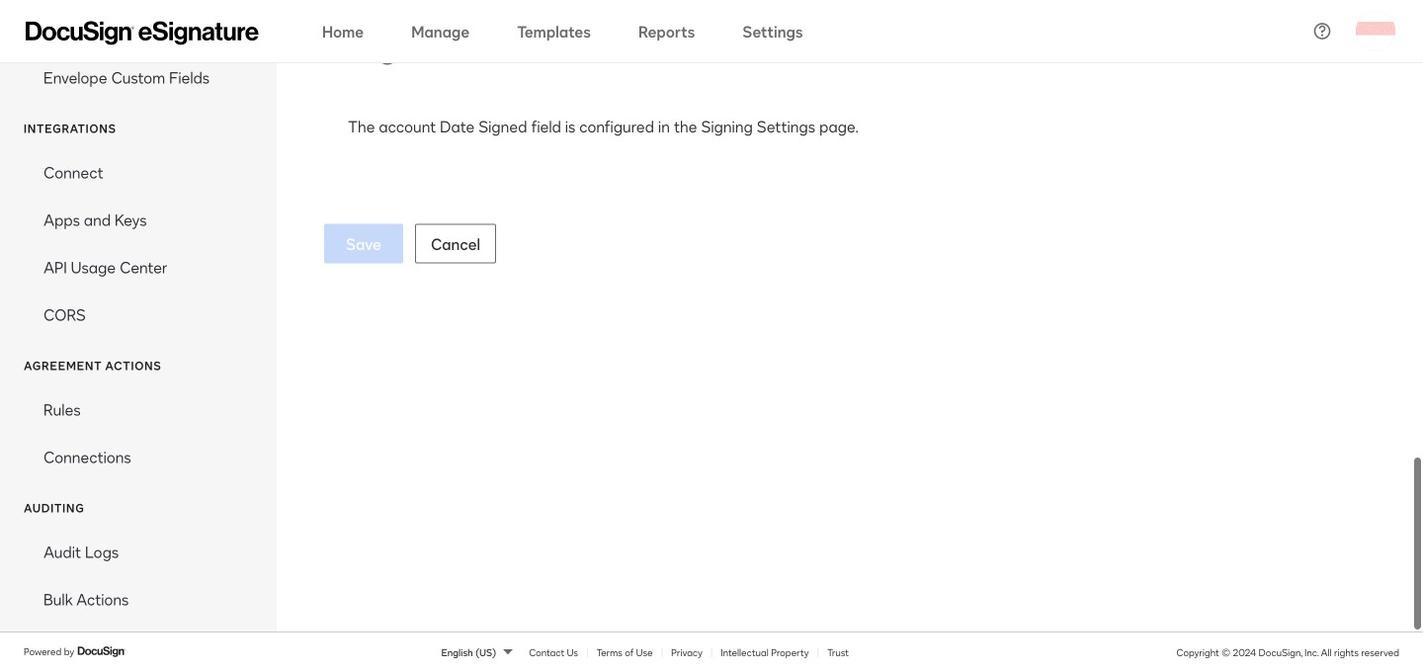 Task type: locate. For each thing, give the bounding box(es) containing it.
agreement actions element
[[0, 385, 277, 480]]

integrations element
[[0, 148, 277, 338]]

your uploaded profile image image
[[1356, 11, 1395, 51]]



Task type: describe. For each thing, give the bounding box(es) containing it.
docusign image
[[77, 644, 127, 659]]

docusign admin image
[[26, 21, 259, 45]]

auditing element
[[0, 528, 277, 623]]



Task type: vqa. For each thing, say whether or not it's contained in the screenshot.
Integrations element
yes



